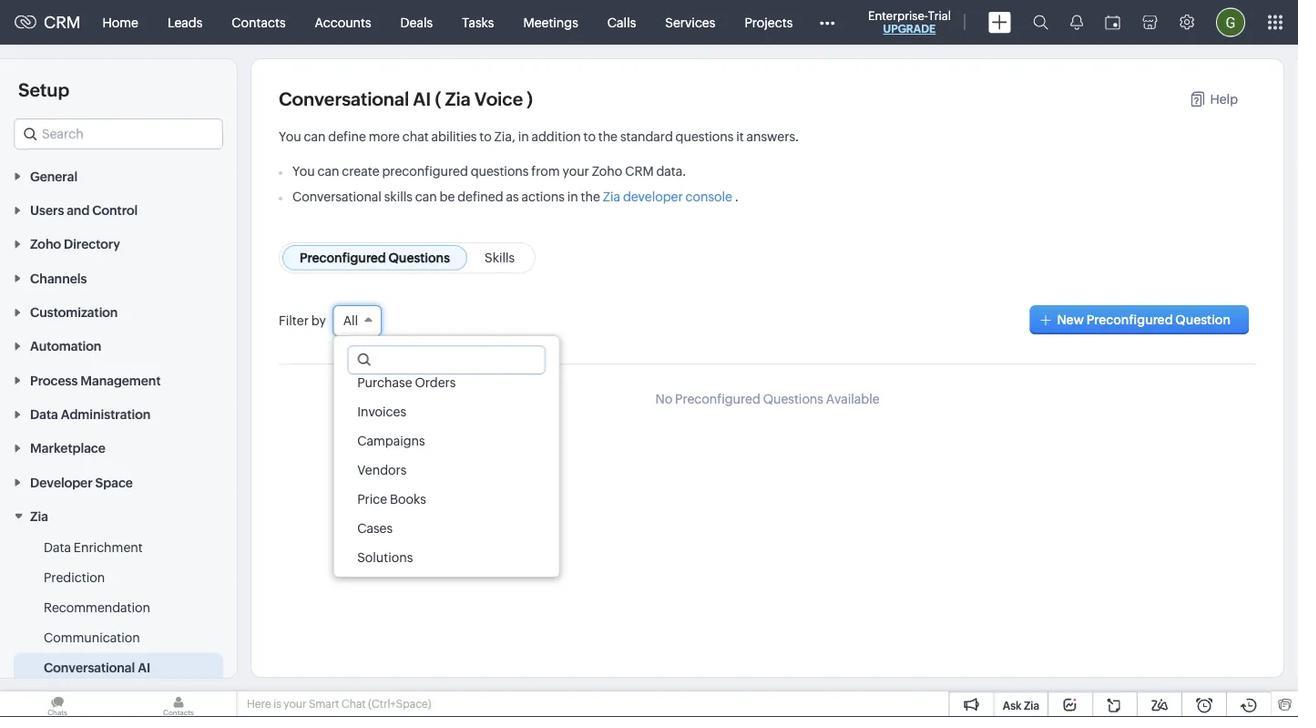 Task type: locate. For each thing, give the bounding box(es) containing it.
0 horizontal spatial in
[[518, 129, 529, 144]]

zia
[[445, 89, 471, 110], [603, 189, 621, 204], [30, 509, 48, 524], [1024, 699, 1040, 712]]

2 vertical spatial conversational
[[44, 660, 135, 675]]

0 vertical spatial the
[[598, 129, 618, 144]]

smart
[[309, 698, 339, 710]]

can for define
[[304, 129, 326, 144]]

you left "create" on the top left of the page
[[292, 164, 315, 178]]

recommendation link
[[44, 598, 150, 617]]

contacts image
[[121, 692, 236, 717]]

.
[[735, 189, 739, 204]]

communication
[[44, 630, 140, 645]]

0 vertical spatial ai
[[413, 89, 431, 110]]

1 vertical spatial you
[[292, 164, 315, 178]]

available
[[826, 392, 880, 406]]

preconfigured
[[1087, 313, 1173, 327], [675, 392, 761, 406]]

in right actions
[[567, 189, 578, 204]]

the up zoho at left
[[598, 129, 618, 144]]

0 vertical spatial conversational
[[279, 89, 409, 110]]

1 vertical spatial in
[[567, 189, 578, 204]]

your right is
[[284, 698, 307, 710]]

is
[[274, 698, 281, 710]]

purchase
[[357, 375, 412, 390]]

1 horizontal spatial questions
[[676, 129, 734, 144]]

crm left home
[[44, 13, 81, 32]]

preconfigured right new
[[1087, 313, 1173, 327]]

list box
[[334, 368, 560, 577]]

0 vertical spatial you
[[279, 129, 301, 144]]

conversational
[[279, 89, 409, 110], [292, 189, 382, 204], [44, 660, 135, 675]]

profile element
[[1205, 0, 1256, 44]]

questions
[[763, 392, 824, 406]]

vendors
[[357, 463, 406, 477]]

standard
[[620, 129, 673, 144]]

it
[[736, 129, 744, 144]]

0 horizontal spatial crm
[[44, 13, 81, 32]]

prediction link
[[44, 568, 105, 586]]

questions up as
[[471, 164, 529, 178]]

0 vertical spatial can
[[304, 129, 326, 144]]

list box containing purchase orders
[[334, 368, 560, 577]]

can
[[304, 129, 326, 144], [317, 164, 339, 178], [415, 189, 437, 204]]

by
[[311, 313, 326, 328]]

campaigns option
[[334, 426, 560, 456]]

home
[[102, 15, 138, 30]]

orders
[[414, 375, 455, 390]]

tasks link
[[447, 0, 509, 44]]

cases option
[[334, 514, 560, 543]]

price books option
[[334, 485, 560, 514]]

zia up data
[[30, 509, 48, 524]]

purchase orders option
[[334, 368, 560, 397]]

1 horizontal spatial your
[[563, 164, 589, 178]]

your right the from
[[563, 164, 589, 178]]

in
[[518, 129, 529, 144], [567, 189, 578, 204]]

price books
[[357, 492, 426, 507]]

zia right '('
[[445, 89, 471, 110]]

1 horizontal spatial crm
[[625, 164, 654, 178]]

calendar image
[[1105, 15, 1121, 30]]

voice
[[475, 89, 523, 110]]

conversational inside zia 'region'
[[44, 660, 135, 675]]

ai for conversational ai
[[138, 660, 151, 675]]

0 horizontal spatial questions
[[471, 164, 529, 178]]

setup
[[18, 79, 69, 100]]

questions
[[676, 129, 734, 144], [471, 164, 529, 178]]

1 horizontal spatial ai
[[413, 89, 431, 110]]

0 horizontal spatial ai
[[138, 660, 151, 675]]

0 vertical spatial preconfigured
[[1087, 313, 1173, 327]]

2 to from the left
[[584, 129, 596, 144]]

contacts
[[232, 15, 286, 30]]

0 horizontal spatial preconfigured
[[675, 392, 761, 406]]

ai up "contacts" image
[[138, 660, 151, 675]]

crm link
[[15, 13, 81, 32]]

in right zia,
[[518, 129, 529, 144]]

1 horizontal spatial to
[[584, 129, 596, 144]]

new preconfigured question button
[[1030, 305, 1249, 334]]

zia right the ask
[[1024, 699, 1040, 712]]

actions
[[522, 189, 565, 204]]

solutions
[[357, 550, 413, 565]]

abilities
[[431, 129, 477, 144]]

questions left it
[[676, 129, 734, 144]]

1 vertical spatial the
[[581, 189, 600, 204]]

preconfigured inside new preconfigured question button
[[1087, 313, 1173, 327]]

crm
[[44, 13, 81, 32], [625, 164, 654, 178]]

conversational down communication link
[[44, 660, 135, 675]]

preconfigured
[[382, 164, 468, 178]]

calls link
[[593, 0, 651, 44]]

can left "create" on the top left of the page
[[317, 164, 339, 178]]

2 vertical spatial can
[[415, 189, 437, 204]]

enterprise-trial upgrade
[[868, 9, 951, 35]]

)
[[527, 89, 533, 110]]

chats image
[[0, 692, 115, 717]]

conversational up the define
[[279, 89, 409, 110]]

recommendation
[[44, 600, 150, 615]]

to
[[480, 129, 492, 144], [584, 129, 596, 144]]

can left the define
[[304, 129, 326, 144]]

1 vertical spatial preconfigured
[[675, 392, 761, 406]]

0 vertical spatial questions
[[676, 129, 734, 144]]

ask
[[1003, 699, 1022, 712]]

1 vertical spatial can
[[317, 164, 339, 178]]

home link
[[88, 0, 153, 44]]

enrichment
[[74, 540, 143, 555]]

None text field
[[349, 346, 545, 374]]

you left the define
[[279, 129, 301, 144]]

your
[[563, 164, 589, 178], [284, 698, 307, 710]]

1 vertical spatial your
[[284, 698, 307, 710]]

preconfigured right no
[[675, 392, 761, 406]]

can left be
[[415, 189, 437, 204]]

conversational skills can be defined as actions in the zia developer console .
[[292, 189, 739, 204]]

zia down zoho at left
[[603, 189, 621, 204]]

services
[[665, 15, 716, 30]]

the down zoho at left
[[581, 189, 600, 204]]

0 vertical spatial in
[[518, 129, 529, 144]]

0 horizontal spatial to
[[480, 129, 492, 144]]

ai left '('
[[413, 89, 431, 110]]

you
[[279, 129, 301, 144], [292, 164, 315, 178]]

to left zia,
[[480, 129, 492, 144]]

answers.
[[747, 129, 799, 144]]

1 to from the left
[[480, 129, 492, 144]]

the
[[598, 129, 618, 144], [581, 189, 600, 204]]

leads
[[168, 15, 203, 30]]

1 horizontal spatial preconfigured
[[1087, 313, 1173, 327]]

to right the addition
[[584, 129, 596, 144]]

contacts link
[[217, 0, 300, 44]]

you for you can create preconfigured questions from your zoho crm data.
[[292, 164, 315, 178]]

ai inside zia 'region'
[[138, 660, 151, 675]]

1 vertical spatial ai
[[138, 660, 151, 675]]

1 vertical spatial conversational
[[292, 189, 382, 204]]

chat
[[403, 129, 429, 144]]

conversational down "create" on the top left of the page
[[292, 189, 382, 204]]

crm up developer
[[625, 164, 654, 178]]

skills
[[384, 189, 413, 204]]

conversational ai ( zia voice )
[[279, 89, 533, 110]]



Task type: describe. For each thing, give the bounding box(es) containing it.
from
[[531, 164, 560, 178]]

console
[[686, 189, 733, 204]]

invoices
[[357, 405, 406, 419]]

preconfigured for no
[[675, 392, 761, 406]]

ask zia
[[1003, 699, 1040, 712]]

no preconfigured questions available
[[656, 392, 880, 406]]

developer
[[623, 189, 683, 204]]

more
[[369, 129, 400, 144]]

create
[[342, 164, 380, 178]]

projects link
[[730, 0, 807, 44]]

profile image
[[1216, 8, 1246, 37]]

cases
[[357, 521, 392, 536]]

zia inside dropdown button
[[30, 509, 48, 524]]

prediction
[[44, 570, 105, 585]]

enterprise-
[[868, 9, 928, 22]]

(ctrl+space)
[[368, 698, 431, 710]]

data enrichment link
[[44, 538, 143, 556]]

0 vertical spatial crm
[[44, 13, 81, 32]]

define
[[328, 129, 366, 144]]

leads link
[[153, 0, 217, 44]]

conversational ai link
[[44, 658, 151, 677]]

data.
[[656, 164, 686, 178]]

zia button
[[0, 499, 237, 533]]

no
[[656, 392, 673, 406]]

(
[[435, 89, 441, 110]]

upgrade
[[883, 23, 936, 35]]

conversational for conversational ai
[[44, 660, 135, 675]]

meetings
[[523, 15, 578, 30]]

conversational for conversational ai ( zia voice )
[[279, 89, 409, 110]]

data enrichment
[[44, 540, 143, 555]]

price
[[357, 492, 387, 507]]

deals link
[[386, 0, 447, 44]]

1 vertical spatial crm
[[625, 164, 654, 178]]

you can define more chat abilities to zia, in addition to the standard questions it answers.
[[279, 129, 799, 144]]

accounts link
[[300, 0, 386, 44]]

filter by
[[279, 313, 326, 328]]

be
[[440, 189, 455, 204]]

can for create
[[317, 164, 339, 178]]

addition
[[532, 129, 581, 144]]

new
[[1057, 313, 1084, 327]]

you for you can define more chat abilities to zia, in addition to the standard questions it answers.
[[279, 129, 301, 144]]

1 vertical spatial questions
[[471, 164, 529, 178]]

preconfigured for new
[[1087, 313, 1173, 327]]

here
[[247, 698, 271, 710]]

0 vertical spatial your
[[563, 164, 589, 178]]

All field
[[333, 305, 382, 336]]

data
[[44, 540, 71, 555]]

as
[[506, 189, 519, 204]]

all
[[343, 313, 358, 328]]

here is your smart chat (ctrl+space)
[[247, 698, 431, 710]]

solutions option
[[334, 543, 560, 572]]

new preconfigured question
[[1057, 313, 1231, 327]]

trial
[[928, 9, 951, 22]]

campaigns
[[357, 434, 425, 448]]

chat
[[342, 698, 366, 710]]

defined
[[458, 189, 503, 204]]

ai for conversational ai ( zia voice )
[[413, 89, 431, 110]]

books
[[390, 492, 426, 507]]

projects
[[745, 15, 793, 30]]

vendors option
[[334, 456, 560, 485]]

zia,
[[494, 129, 516, 144]]

you can create preconfigured questions from your zoho crm data.
[[292, 164, 686, 178]]

tasks
[[462, 15, 494, 30]]

meetings link
[[509, 0, 593, 44]]

question
[[1176, 313, 1231, 327]]

conversational for conversational skills can be defined as actions in the zia developer console .
[[292, 189, 382, 204]]

communication link
[[44, 628, 140, 647]]

0 horizontal spatial your
[[284, 698, 307, 710]]

help
[[1210, 92, 1238, 107]]

invoices option
[[334, 397, 560, 426]]

zoho
[[592, 164, 623, 178]]

conversational ai
[[44, 660, 151, 675]]

1 horizontal spatial in
[[567, 189, 578, 204]]

services link
[[651, 0, 730, 44]]

filter
[[279, 313, 309, 328]]

calls
[[608, 15, 636, 30]]

purchase orders
[[357, 375, 455, 390]]

deals
[[401, 15, 433, 30]]

accounts
[[315, 15, 371, 30]]

zia region
[[0, 533, 237, 717]]



Task type: vqa. For each thing, say whether or not it's contained in the screenshot.
second 9 from the bottom of the row group containing Kris Marrier (Sample)
no



